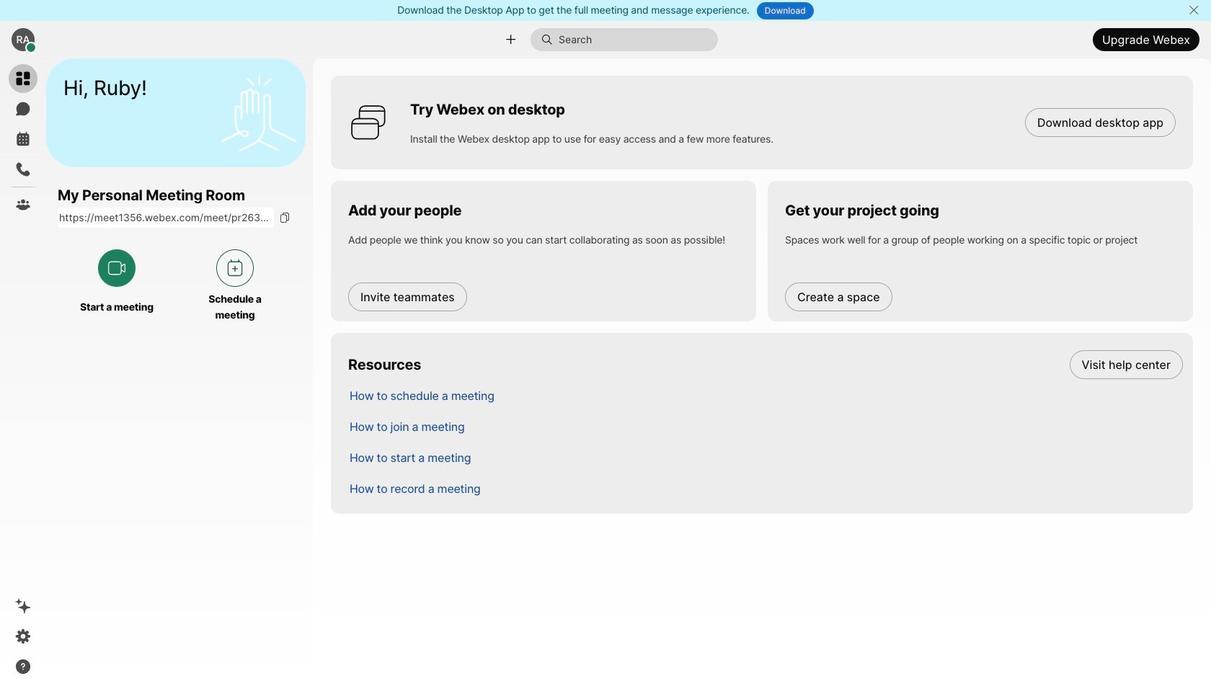 Task type: locate. For each thing, give the bounding box(es) containing it.
None text field
[[58, 208, 274, 228]]

list item
[[338, 349, 1194, 380], [338, 380, 1194, 411], [338, 411, 1194, 442], [338, 442, 1194, 473], [338, 473, 1194, 504]]

5 list item from the top
[[338, 473, 1194, 504]]

cancel_16 image
[[1189, 4, 1200, 16]]

navigation
[[0, 58, 46, 695]]

3 list item from the top
[[338, 411, 1194, 442]]

webex tab list
[[9, 64, 38, 219]]



Task type: describe. For each thing, give the bounding box(es) containing it.
4 list item from the top
[[338, 442, 1194, 473]]

2 list item from the top
[[338, 380, 1194, 411]]

two hands high fiving image
[[216, 70, 302, 156]]

1 list item from the top
[[338, 349, 1194, 380]]



Task type: vqa. For each thing, say whether or not it's contained in the screenshot.
Meetings tab
no



